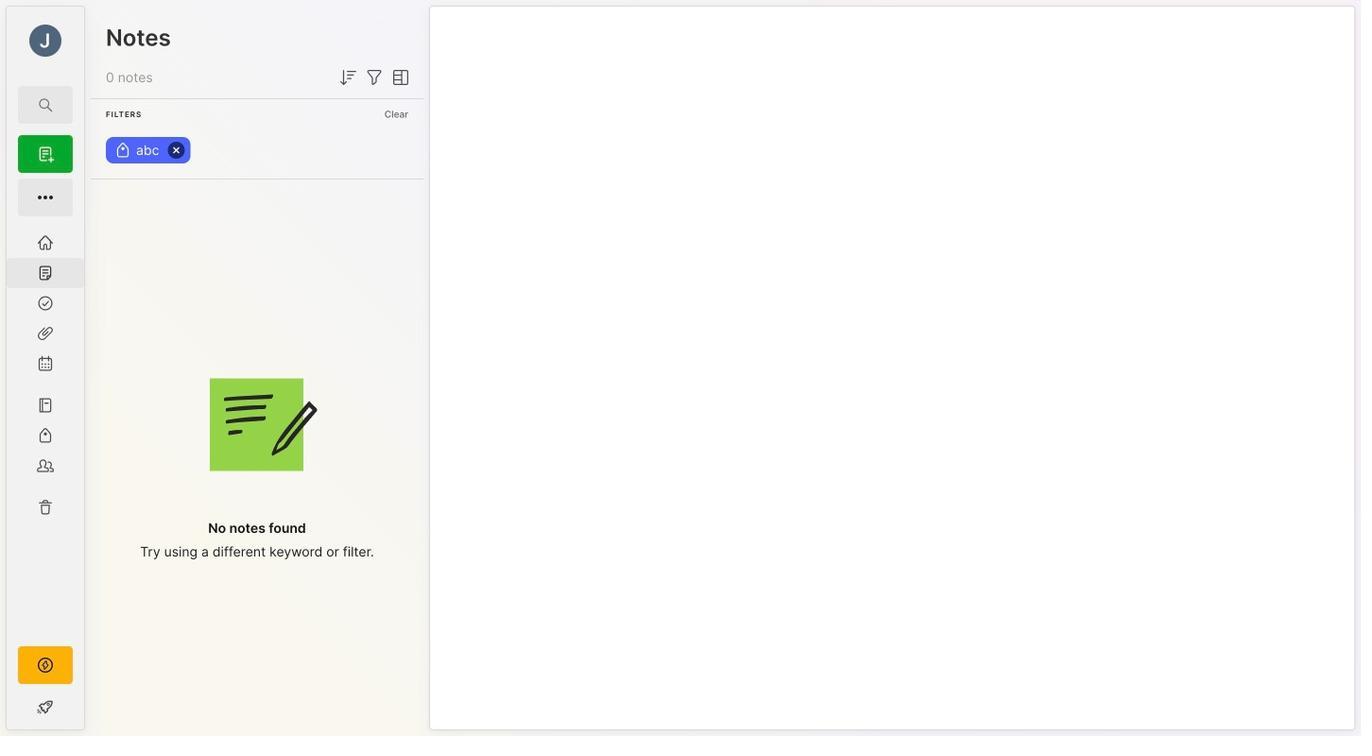 Task type: locate. For each thing, give the bounding box(es) containing it.
Help and Learning task checklist field
[[7, 692, 84, 723]]

View options field
[[386, 66, 412, 89]]

note window element
[[429, 6, 1356, 731]]

new note image
[[34, 186, 57, 209]]

home image
[[36, 234, 55, 253]]

upgrade image
[[34, 654, 57, 677]]

tree
[[7, 228, 84, 630]]

tree inside main element
[[7, 228, 84, 630]]

Add filters field
[[363, 66, 386, 89]]

account image
[[29, 25, 61, 57]]

Sort options field
[[337, 66, 359, 89]]



Task type: describe. For each thing, give the bounding box(es) containing it.
new note image
[[34, 143, 57, 166]]

click to expand image
[[83, 702, 97, 724]]

Account field
[[7, 22, 84, 60]]

add filters image
[[363, 66, 386, 89]]

main element
[[0, 0, 91, 737]]

edit search image
[[34, 94, 57, 116]]



Task type: vqa. For each thing, say whether or not it's contained in the screenshot.
ROW GROUP to the bottom
no



